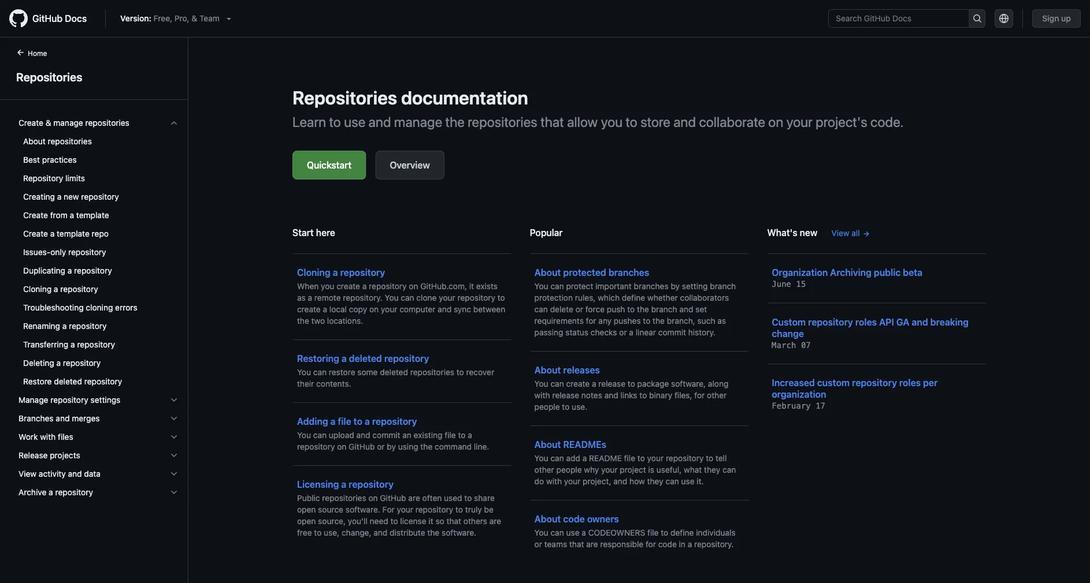 Task type: describe. For each thing, give the bounding box(es) containing it.
archive
[[19, 488, 46, 498]]

organization
[[772, 389, 827, 400]]

release projects
[[19, 451, 80, 461]]

renaming a repository link
[[14, 317, 183, 336]]

truly
[[465, 506, 482, 515]]

on right "copy"
[[369, 305, 379, 315]]

to up links
[[628, 380, 635, 389]]

and up overview
[[369, 114, 391, 130]]

status
[[566, 328, 589, 338]]

or inside about code owners you can use a codeowners file to define individuals or teams that are responsible for code in a repository.
[[535, 540, 542, 550]]

repository up the restore deleted repository
[[63, 359, 101, 368]]

can inside cloning a repository when you create a repository on github.com, it exists as a remote repository. you can clone your repository to create a local copy on your computer and sync between the two locations.
[[401, 293, 414, 303]]

for
[[383, 506, 395, 515]]

best practices link
[[14, 151, 183, 169]]

on up clone
[[409, 282, 418, 291]]

file up command
[[445, 431, 456, 441]]

repository down view activity and data
[[55, 488, 93, 498]]

custom
[[772, 317, 806, 328]]

and inside about readmes you can add a readme file to your repository to tell other people why your project is useful, what they can do with your project, and how they can use it.
[[614, 477, 628, 487]]

repositories link
[[14, 68, 174, 86]]

march
[[772, 341, 796, 350]]

deleted inside restore deleted repository link
[[54, 377, 82, 387]]

on inside adding a file to a repository you can upload and commit an existing file to a repository on github or by using the command line.
[[337, 443, 347, 452]]

to up linear at right bottom
[[643, 317, 651, 326]]

a inside create a template repo link
[[50, 229, 55, 239]]

restoring a deleted repository you can restore some deleted repositories to recover their contents.
[[297, 354, 494, 389]]

which
[[598, 293, 620, 303]]

repository up an
[[372, 417, 417, 428]]

your inside repositories documentation learn to use and manage the repositories that allow you to store and collaborate on your project's code.
[[787, 114, 813, 130]]

github docs
[[32, 13, 87, 24]]

cloning
[[86, 303, 113, 313]]

readmes
[[563, 440, 607, 451]]

sync
[[454, 305, 471, 315]]

repository inside 'link'
[[74, 266, 112, 276]]

manage inside create & manage repositories dropdown button
[[53, 118, 83, 128]]

to up pushes
[[628, 305, 635, 315]]

cloning for cloning a repository
[[23, 285, 52, 294]]

you inside repositories documentation learn to use and manage the repositories that allow you to store and collaborate on your project's code.
[[601, 114, 623, 130]]

in
[[679, 540, 686, 550]]

change,
[[342, 529, 372, 538]]

repository down create a template repo link
[[68, 248, 106, 257]]

transferring a repository link
[[14, 336, 183, 354]]

1 horizontal spatial &
[[192, 14, 197, 23]]

search image
[[973, 14, 982, 23]]

repositories documentation learn to use and manage the repositories that allow you to store and collaborate on your project's code.
[[293, 87, 904, 130]]

can inside adding a file to a repository you can upload and commit an existing file to a repository on github or by using the command line.
[[313, 431, 327, 441]]

and right store
[[674, 114, 696, 130]]

a left codeowners in the right bottom of the page
[[582, 529, 586, 538]]

file inside about code owners you can use a codeowners file to define individuals or teams that are responsible for code in a repository.
[[648, 529, 659, 538]]

a up upload
[[331, 417, 336, 428]]

and inside cloning a repository when you create a repository on github.com, it exists as a remote repository. you can clone your repository to create a local copy on your computer and sync between the two locations.
[[438, 305, 452, 315]]

your down add
[[564, 477, 581, 487]]

0 horizontal spatial create
[[297, 305, 321, 315]]

and inside about protected branches you can protect important branches by setting branch protection rules, which define whether collaborators can delete or force push to the branch and set requirements for any pushes to the branch, such as passing status checks or a linear commit history.
[[680, 305, 694, 315]]

repository inside increased custom repository roles per organization february 17
[[852, 378, 897, 389]]

and inside licensing a repository public repositories on github are often used to share open source software. for your repository to truly be open source, you'll need to license it so that others are free to use, change, and distribute the software.
[[374, 529, 388, 538]]

whether
[[648, 293, 678, 303]]

repository limits
[[23, 174, 85, 183]]

what's new
[[767, 228, 818, 239]]

can left add
[[551, 454, 564, 464]]

local
[[330, 305, 347, 315]]

repository inside "link"
[[81, 192, 119, 202]]

create from a template
[[23, 211, 109, 220]]

repository down renaming a repository link
[[77, 340, 115, 350]]

you inside about code owners you can use a codeowners file to define individuals or teams that are responsible for code in a repository.
[[535, 529, 549, 538]]

the inside licensing a repository public repositories on github are often used to share open source software. for your repository to truly be open source, you'll need to license it so that others are free to use, change, and distribute the software.
[[428, 529, 440, 538]]

by inside adding a file to a repository you can upload and commit an existing file to a repository on github or by using the command line.
[[387, 443, 396, 452]]

repositories inside restoring a deleted repository you can restore some deleted repositories to recover their contents.
[[410, 368, 454, 378]]

can inside about releases you can create a release to package software, along with release notes and links to binary files, for other people to use.
[[551, 380, 564, 389]]

or down pushes
[[619, 328, 627, 338]]

manage repository settings
[[19, 396, 120, 405]]

repository up "copy"
[[340, 267, 385, 278]]

existing
[[414, 431, 443, 441]]

public
[[874, 267, 901, 278]]

repository down 'adding'
[[297, 443, 335, 452]]

files
[[58, 433, 73, 442]]

file up upload
[[338, 417, 351, 428]]

source,
[[318, 517, 346, 527]]

file inside about readmes you can add a readme file to your repository to tell other people why your project is useful, what they can do with your project, and how they can use it.
[[624, 454, 636, 464]]

about for code
[[535, 514, 561, 525]]

change
[[772, 328, 804, 339]]

on inside repositories documentation learn to use and manage the repositories that allow you to store and collaborate on your project's code.
[[769, 114, 784, 130]]

and inside custom repository roles api ga and breaking change march 07
[[912, 317, 928, 328]]

new inside "link"
[[64, 192, 79, 202]]

to up upload
[[354, 417, 363, 428]]

your inside licensing a repository public repositories on github are often used to share open source software. for your repository to truly be open source, you'll need to license it so that others are free to use, change, and distribute the software.
[[397, 506, 413, 515]]

manage inside repositories documentation learn to use and manage the repositories that allow you to store and collaborate on your project's code.
[[394, 114, 442, 130]]

you inside about releases you can create a release to package software, along with release notes and links to binary files, for other people to use.
[[535, 380, 549, 389]]

quickstart
[[307, 160, 352, 171]]

to right learn
[[329, 114, 341, 130]]

07
[[801, 341, 811, 350]]

you inside cloning a repository when you create a repository on github.com, it exists as a remote repository. you can clone your repository to create a local copy on your computer and sync between the two locations.
[[321, 282, 334, 291]]

archive a repository button
[[14, 484, 183, 502]]

to down used on the bottom left of page
[[456, 506, 463, 515]]

0 vertical spatial branches
[[609, 267, 650, 278]]

to right free
[[314, 529, 322, 538]]

and inside view activity and data dropdown button
[[68, 470, 82, 479]]

protected
[[563, 267, 606, 278]]

repository down troubleshooting cloning errors
[[69, 322, 107, 331]]

along
[[708, 380, 729, 389]]

linear
[[636, 328, 656, 338]]

with inside about readmes you can add a readme file to your repository to tell other people why your project is useful, what they can do with your project, and how they can use it.
[[546, 477, 562, 487]]

github inside licensing a repository public repositories on github are often used to share open source software. for your repository to truly be open source, you'll need to license it so that others are free to use, change, and distribute the software.
[[380, 494, 406, 504]]

archive a repository
[[19, 488, 93, 498]]

github inside adding a file to a repository you can upload and commit an existing file to a repository on github or by using the command line.
[[349, 443, 375, 452]]

you'll
[[348, 517, 368, 527]]

about for protected
[[535, 267, 561, 278]]

sc 9kayk9 0 image for and
[[169, 470, 179, 479]]

a inside restoring a deleted repository you can restore some deleted repositories to recover their contents.
[[342, 354, 347, 365]]

repositories inside dropdown button
[[85, 118, 129, 128]]

issues-only repository
[[23, 248, 106, 257]]

links
[[621, 391, 638, 401]]

a inside creating a new repository "link"
[[57, 192, 61, 202]]

creating
[[23, 192, 55, 202]]

force
[[586, 305, 605, 315]]

sc 9kayk9 0 image for create & manage repositories
[[169, 119, 179, 128]]

rules,
[[575, 293, 596, 303]]

a inside create from a template "link"
[[70, 211, 74, 220]]

repositories for repositories documentation learn to use and manage the repositories that allow you to store and collaborate on your project's code.
[[293, 87, 397, 109]]

commit inside about protected branches you can protect important branches by setting branch protection rules, which define whether collaborators can delete or force push to the branch and set requirements for any pushes to the branch, such as passing status checks or a linear commit history.
[[658, 328, 686, 338]]

sign up
[[1043, 14, 1071, 23]]

create for create from a template
[[23, 211, 48, 220]]

distribute
[[390, 529, 425, 538]]

work with files
[[19, 433, 73, 442]]

software,
[[671, 380, 706, 389]]

deleted right some
[[380, 368, 408, 378]]

use inside repositories documentation learn to use and manage the repositories that allow you to store and collaborate on your project's code.
[[344, 114, 366, 130]]

0 vertical spatial are
[[408, 494, 420, 504]]

increased
[[772, 378, 815, 389]]

your down readme
[[601, 466, 618, 475]]

to left store
[[626, 114, 638, 130]]

june 15 element
[[772, 280, 806, 289]]

individuals
[[696, 529, 736, 538]]

repository down the restore deleted repository
[[50, 396, 88, 405]]

setting
[[682, 282, 708, 291]]

you inside about readmes you can add a readme file to your repository to tell other people why your project is useful, what they can do with your project, and how they can use it.
[[535, 454, 549, 464]]

so
[[436, 517, 444, 527]]

for inside about releases you can create a release to package software, along with release notes and links to binary files, for other people to use.
[[695, 391, 705, 401]]

february 17 element
[[772, 402, 826, 411]]

& inside dropdown button
[[46, 118, 51, 128]]

to inside about code owners you can use a codeowners file to define individuals or teams that are responsible for code in a repository.
[[661, 529, 669, 538]]

a inside archive a repository dropdown button
[[49, 488, 53, 498]]

repository up for at the bottom left of the page
[[349, 480, 394, 491]]

locations.
[[327, 317, 363, 326]]

can down protection
[[535, 305, 548, 315]]

or down rules,
[[576, 305, 583, 315]]

a down some
[[365, 417, 370, 428]]

home link
[[12, 48, 66, 60]]

or inside adding a file to a repository you can upload and commit an existing file to a repository on github or by using the command line.
[[377, 443, 385, 452]]

repositories for repositories
[[16, 70, 82, 84]]

two
[[311, 317, 325, 326]]

protect
[[566, 282, 593, 291]]

other inside about releases you can create a release to package software, along with release notes and links to binary files, for other people to use.
[[707, 391, 727, 401]]

only
[[50, 248, 66, 257]]

sign
[[1043, 14, 1060, 23]]

data
[[84, 470, 101, 479]]

responsible
[[600, 540, 644, 550]]

any
[[599, 317, 612, 326]]

about for repositories
[[23, 137, 46, 146]]

command
[[435, 443, 472, 452]]

create a template repo link
[[14, 225, 183, 243]]

manage
[[19, 396, 48, 405]]

sc 9kayk9 0 image for archive a repository
[[169, 489, 179, 498]]

sc 9kayk9 0 image inside release projects dropdown button
[[169, 452, 179, 461]]

repository. inside about code owners you can use a codeowners file to define individuals or teams that are responsible for code in a repository.
[[694, 540, 734, 550]]

projects
[[50, 451, 80, 461]]

1 vertical spatial template
[[57, 229, 90, 239]]

organization
[[772, 267, 828, 278]]

as inside about protected branches you can protect important branches by setting branch protection rules, which define whether collaborators can delete or force push to the branch and set requirements for any pushes to the branch, such as passing status checks or a linear commit history.
[[718, 317, 726, 326]]

restoring
[[297, 354, 339, 365]]

0 horizontal spatial branch
[[651, 305, 677, 315]]

to up truly
[[465, 494, 472, 504]]

a inside licensing a repository public repositories on github are often used to share open source software. for your repository to truly be open source, you'll need to license it so that others are free to use, change, and distribute the software.
[[341, 480, 346, 491]]

need
[[370, 517, 388, 527]]

organization archiving public beta june 15
[[772, 267, 923, 289]]

repository inside restoring a deleted repository you can restore some deleted repositories to recover their contents.
[[384, 354, 429, 365]]

define inside about code owners you can use a codeowners file to define individuals or teams that are responsible for code in a repository.
[[671, 529, 694, 538]]

with inside dropdown button
[[40, 433, 56, 442]]

be
[[484, 506, 494, 515]]

a right the "in" in the bottom right of the page
[[688, 540, 692, 550]]

you inside restoring a deleted repository you can restore some deleted repositories to recover their contents.
[[297, 368, 311, 378]]

0 vertical spatial software.
[[346, 506, 380, 515]]

creating a new repository link
[[14, 188, 183, 206]]

roles inside increased custom repository roles per organization february 17
[[900, 378, 921, 389]]

can down 'tell'
[[723, 466, 736, 475]]

1 vertical spatial software.
[[442, 529, 476, 538]]

0 vertical spatial create
[[337, 282, 360, 291]]

readme
[[589, 454, 622, 464]]

it inside cloning a repository when you create a repository on github.com, it exists as a remote repository. you can clone your repository to create a local copy on your computer and sync between the two locations.
[[469, 282, 474, 291]]

1 horizontal spatial release
[[599, 380, 626, 389]]

repository. inside cloning a repository when you create a repository on github.com, it exists as a remote repository. you can clone your repository to create a local copy on your computer and sync between the two locations.
[[343, 293, 383, 303]]

learn
[[293, 114, 326, 130]]

repository up computer
[[369, 282, 407, 291]]

when
[[297, 282, 319, 291]]

useful,
[[657, 466, 682, 475]]

view for view activity and data
[[19, 470, 37, 479]]

ga
[[897, 317, 910, 328]]

a down when
[[308, 293, 312, 303]]

others
[[464, 517, 487, 527]]

version:
[[120, 14, 151, 23]]

to inside cloning a repository when you create a repository on github.com, it exists as a remote repository. you can clone your repository to create a local copy on your computer and sync between the two locations.
[[498, 293, 505, 303]]

remote
[[314, 293, 341, 303]]

your down github.com,
[[439, 293, 455, 303]]

with inside about releases you can create a release to package software, along with release notes and links to binary files, for other people to use.
[[535, 391, 550, 401]]

a up remote
[[333, 267, 338, 278]]

repositories down create & manage repositories
[[48, 137, 92, 146]]

what's
[[767, 228, 798, 239]]

0 horizontal spatial they
[[647, 477, 664, 487]]

roles inside custom repository roles api ga and breaking change march 07
[[856, 317, 877, 328]]

the inside repositories documentation learn to use and manage the repositories that allow you to store and collaborate on your project's code.
[[446, 114, 465, 130]]

best practices
[[23, 155, 77, 165]]

docs
[[65, 13, 87, 24]]

to left 'tell'
[[706, 454, 714, 464]]

repositories element
[[0, 47, 188, 583]]



Task type: vqa. For each thing, say whether or not it's contained in the screenshot.
requirements
yes



Task type: locate. For each thing, give the bounding box(es) containing it.
codeowners
[[588, 529, 645, 538]]

about inside repositories element
[[23, 137, 46, 146]]

a inside about readmes you can add a readme file to your repository to tell other people why your project is useful, what they can do with your project, and how they can use it.
[[583, 454, 587, 464]]

1 horizontal spatial that
[[541, 114, 564, 130]]

0 vertical spatial github
[[32, 13, 63, 24]]

a up transferring a repository
[[62, 322, 67, 331]]

4 sc 9kayk9 0 image from the top
[[169, 470, 179, 479]]

to up command
[[458, 431, 466, 441]]

for right the responsible
[[646, 540, 656, 550]]

people inside about releases you can create a release to package software, along with release notes and links to binary files, for other people to use.
[[535, 403, 560, 412]]

0 horizontal spatial manage
[[53, 118, 83, 128]]

branch up collaborators
[[710, 282, 736, 291]]

all
[[852, 229, 860, 238]]

template inside "link"
[[76, 211, 109, 220]]

template
[[76, 211, 109, 220], [57, 229, 90, 239]]

to right links
[[640, 391, 647, 401]]

2 sc 9kayk9 0 image from the top
[[169, 433, 179, 442]]

merges
[[72, 414, 100, 424]]

branches up whether
[[634, 282, 669, 291]]

history.
[[688, 328, 716, 338]]

create for create & manage repositories
[[19, 118, 43, 128]]

0 vertical spatial roles
[[856, 317, 877, 328]]

1 horizontal spatial are
[[490, 517, 501, 527]]

recover
[[466, 368, 494, 378]]

deleted up some
[[349, 354, 382, 365]]

Search GitHub Docs search field
[[829, 10, 969, 27]]

0 horizontal spatial by
[[387, 443, 396, 452]]

1 sc 9kayk9 0 image from the top
[[169, 396, 179, 405]]

duplicating
[[23, 266, 65, 276]]

by up whether
[[671, 282, 680, 291]]

2 vertical spatial create
[[23, 229, 48, 239]]

create inside about releases you can create a release to package software, along with release notes and links to binary files, for other people to use.
[[566, 380, 590, 389]]

a up "copy"
[[362, 282, 367, 291]]

checks
[[591, 328, 617, 338]]

can down 'adding'
[[313, 431, 327, 441]]

teams
[[545, 540, 567, 550]]

they down 'tell'
[[704, 466, 721, 475]]

github down upload
[[349, 443, 375, 452]]

start here
[[293, 228, 335, 239]]

collaborators
[[680, 293, 729, 303]]

can down restoring
[[313, 368, 327, 378]]

to inside restoring a deleted repository you can restore some deleted repositories to recover their contents.
[[457, 368, 464, 378]]

1 create & manage repositories element from the top
[[9, 114, 188, 391]]

as inside cloning a repository when you create a repository on github.com, it exists as a remote repository. you can clone your repository to create a local copy on your computer and sync between the two locations.
[[297, 293, 306, 303]]

cloning down duplicating
[[23, 285, 52, 294]]

sc 9kayk9 0 image
[[169, 396, 179, 405], [169, 433, 179, 442], [169, 452, 179, 461], [169, 470, 179, 479]]

0 vertical spatial new
[[64, 192, 79, 202]]

1 vertical spatial use
[[681, 477, 695, 487]]

project
[[620, 466, 646, 475]]

repositories inside repositories documentation learn to use and manage the repositories that allow you to store and collaborate on your project's code.
[[468, 114, 538, 130]]

create
[[337, 282, 360, 291], [297, 305, 321, 315], [566, 380, 590, 389]]

2 vertical spatial sc 9kayk9 0 image
[[169, 489, 179, 498]]

branch down whether
[[651, 305, 677, 315]]

release projects button
[[14, 447, 183, 465]]

issues-
[[23, 248, 50, 257]]

and left the data
[[68, 470, 82, 479]]

0 vertical spatial commit
[[658, 328, 686, 338]]

create up two
[[297, 305, 321, 315]]

1 open from the top
[[297, 506, 316, 515]]

you up remote
[[321, 282, 334, 291]]

sc 9kayk9 0 image inside create & manage repositories dropdown button
[[169, 119, 179, 128]]

2 vertical spatial github
[[380, 494, 406, 504]]

by inside about protected branches you can protect important branches by setting branch protection rules, which define whether collaborators can delete or force push to the branch and set requirements for any pushes to the branch, such as passing status checks or a linear commit history.
[[671, 282, 680, 291]]

you
[[601, 114, 623, 130], [321, 282, 334, 291]]

create & manage repositories element containing create & manage repositories
[[9, 114, 188, 391]]

0 horizontal spatial define
[[622, 293, 645, 303]]

0 horizontal spatial for
[[586, 317, 596, 326]]

1 vertical spatial repository.
[[694, 540, 734, 550]]

1 vertical spatial commit
[[373, 431, 400, 441]]

a inside duplicating a repository 'link'
[[68, 266, 72, 276]]

code.
[[871, 114, 904, 130]]

0 horizontal spatial release
[[552, 391, 579, 401]]

2 vertical spatial are
[[586, 540, 598, 550]]

1 vertical spatial for
[[695, 391, 705, 401]]

1 vertical spatial you
[[321, 282, 334, 291]]

a inside renaming a repository link
[[62, 322, 67, 331]]

file right codeowners in the right bottom of the page
[[648, 529, 659, 538]]

are down codeowners in the right bottom of the page
[[586, 540, 598, 550]]

code left the "in" in the bottom right of the page
[[658, 540, 677, 550]]

0 horizontal spatial commit
[[373, 431, 400, 441]]

can inside about code owners you can use a codeowners file to define individuals or teams that are responsible for code in a repository.
[[551, 529, 564, 538]]

and down need
[[374, 529, 388, 538]]

to
[[329, 114, 341, 130], [626, 114, 638, 130], [498, 293, 505, 303], [628, 305, 635, 315], [643, 317, 651, 326], [457, 368, 464, 378], [628, 380, 635, 389], [640, 391, 647, 401], [562, 403, 570, 412], [354, 417, 363, 428], [458, 431, 466, 441], [638, 454, 645, 464], [706, 454, 714, 464], [465, 494, 472, 504], [456, 506, 463, 515], [391, 517, 398, 527], [314, 529, 322, 538], [661, 529, 669, 538]]

a right deleting
[[56, 359, 61, 368]]

people left use.
[[535, 403, 560, 412]]

0 horizontal spatial view
[[19, 470, 37, 479]]

1 horizontal spatial code
[[658, 540, 677, 550]]

binary
[[649, 391, 673, 401]]

software. down others
[[442, 529, 476, 538]]

it inside licensing a repository public repositories on github are often used to share open source software. for your repository to truly be open source, you'll need to license it so that others are free to use, change, and distribute the software.
[[429, 517, 433, 527]]

a right licensing
[[341, 480, 346, 491]]

with right do
[[546, 477, 562, 487]]

and left links
[[605, 391, 619, 401]]

1 horizontal spatial define
[[671, 529, 694, 538]]

restore deleted repository link
[[14, 373, 183, 391]]

open up free
[[297, 517, 316, 527]]

0 horizontal spatial roles
[[856, 317, 877, 328]]

a inside about protected branches you can protect important branches by setting branch protection rules, which define whether collaborators can delete or force push to the branch and set requirements for any pushes to the branch, such as passing status checks or a linear commit history.
[[629, 328, 634, 338]]

1 vertical spatial other
[[535, 466, 554, 475]]

2 open from the top
[[297, 517, 316, 527]]

0 vertical spatial it
[[469, 282, 474, 291]]

the up linear at right bottom
[[653, 317, 665, 326]]

0 horizontal spatial you
[[321, 282, 334, 291]]

1 vertical spatial people
[[557, 466, 582, 475]]

create inside "link"
[[23, 211, 48, 220]]

people down add
[[557, 466, 582, 475]]

for
[[586, 317, 596, 326], [695, 391, 705, 401], [646, 540, 656, 550]]

source
[[318, 506, 343, 515]]

repository up troubleshooting cloning errors
[[60, 285, 98, 294]]

some
[[358, 368, 378, 378]]

use
[[344, 114, 366, 130], [681, 477, 695, 487], [566, 529, 580, 538]]

0 vertical spatial branch
[[710, 282, 736, 291]]

share
[[474, 494, 495, 504]]

about inside about releases you can create a release to package software, along with release notes and links to binary files, for other people to use.
[[535, 365, 561, 376]]

repository inside about readmes you can add a readme file to your repository to tell other people why your project is useful, what they can do with your project, and how they can use it.
[[666, 454, 704, 464]]

breaking
[[931, 317, 969, 328]]

file
[[338, 417, 351, 428], [445, 431, 456, 441], [624, 454, 636, 464], [648, 529, 659, 538]]

it left 'so'
[[429, 517, 433, 527]]

2 horizontal spatial create
[[566, 380, 590, 389]]

2 create & manage repositories element from the top
[[9, 132, 188, 391]]

0 vertical spatial define
[[622, 293, 645, 303]]

package
[[638, 380, 669, 389]]

can up protection
[[551, 282, 564, 291]]

0 vertical spatial people
[[535, 403, 560, 412]]

use right learn
[[344, 114, 366, 130]]

create up remote
[[337, 282, 360, 291]]

and inside adding a file to a repository you can upload and commit an existing file to a repository on github or by using the command line.
[[357, 431, 370, 441]]

view for view all
[[832, 229, 850, 238]]

as
[[297, 293, 306, 303], [718, 317, 726, 326]]

github
[[32, 13, 63, 24], [349, 443, 375, 452], [380, 494, 406, 504]]

as right such
[[718, 317, 726, 326]]

to down for at the bottom left of the page
[[391, 517, 398, 527]]

1 horizontal spatial by
[[671, 282, 680, 291]]

and up branch,
[[680, 305, 694, 315]]

that right teams
[[570, 540, 584, 550]]

archiving
[[830, 267, 872, 278]]

0 horizontal spatial that
[[447, 517, 461, 527]]

1 horizontal spatial software.
[[442, 529, 476, 538]]

by
[[671, 282, 680, 291], [387, 443, 396, 452]]

1 vertical spatial sc 9kayk9 0 image
[[169, 415, 179, 424]]

cloning inside cloning a repository when you create a repository on github.com, it exists as a remote repository. you can clone your repository to create a local copy on your computer and sync between the two locations.
[[297, 267, 331, 278]]

0 horizontal spatial code
[[563, 514, 585, 525]]

create inside dropdown button
[[19, 118, 43, 128]]

license
[[400, 517, 426, 527]]

1 horizontal spatial create
[[337, 282, 360, 291]]

on up need
[[369, 494, 378, 504]]

a up command
[[468, 431, 472, 441]]

sc 9kayk9 0 image inside work with files dropdown button
[[169, 433, 179, 442]]

you inside adding a file to a repository you can upload and commit an existing file to a repository on github or by using the command line.
[[297, 431, 311, 441]]

by left using
[[387, 443, 396, 452]]

None search field
[[829, 9, 986, 28]]

the inside cloning a repository when you create a repository on github.com, it exists as a remote repository. you can clone your repository to create a local copy on your computer and sync between the two locations.
[[297, 317, 309, 326]]

beta
[[903, 267, 923, 278]]

for down software,
[[695, 391, 705, 401]]

sc 9kayk9 0 image
[[169, 119, 179, 128], [169, 415, 179, 424], [169, 489, 179, 498]]

2 sc 9kayk9 0 image from the top
[[169, 415, 179, 424]]

sc 9kayk9 0 image inside branches and merges dropdown button
[[169, 415, 179, 424]]

1 horizontal spatial other
[[707, 391, 727, 401]]

1 horizontal spatial they
[[704, 466, 721, 475]]

about readmes you can add a readme file to your repository to tell other people why your project is useful, what they can do with your project, and how they can use it.
[[535, 440, 736, 487]]

repositories up learn
[[293, 87, 397, 109]]

1 vertical spatial it
[[429, 517, 433, 527]]

contents.
[[316, 380, 351, 389]]

team
[[199, 14, 220, 23]]

repositories up source
[[322, 494, 366, 504]]

the up pushes
[[637, 305, 649, 315]]

for inside about protected branches you can protect important branches by setting branch protection rules, which define whether collaborators can delete or force push to the branch and set requirements for any pushes to the branch, such as passing status checks or a linear commit history.
[[586, 317, 596, 326]]

0 vertical spatial repositories
[[16, 70, 82, 84]]

2 horizontal spatial github
[[380, 494, 406, 504]]

march 07 element
[[772, 341, 811, 350]]

quickstart link
[[293, 151, 366, 180]]

and inside branches and merges dropdown button
[[56, 414, 70, 424]]

github up for at the bottom left of the page
[[380, 494, 406, 504]]

transferring a repository
[[23, 340, 115, 350]]

define up the "in" in the bottom right of the page
[[671, 529, 694, 538]]

a inside transferring a repository link
[[71, 340, 75, 350]]

use up teams
[[566, 529, 580, 538]]

a down renaming a repository
[[71, 340, 75, 350]]

1 vertical spatial cloning
[[23, 285, 52, 294]]

a up "troubleshooting"
[[54, 285, 58, 294]]

1 vertical spatial release
[[552, 391, 579, 401]]

0 vertical spatial they
[[704, 466, 721, 475]]

repository down exists on the top of the page
[[458, 293, 496, 303]]

0 horizontal spatial it
[[429, 517, 433, 527]]

cloning up when
[[297, 267, 331, 278]]

are inside about code owners you can use a codeowners file to define individuals or teams that are responsible for code in a repository.
[[586, 540, 598, 550]]

to up project
[[638, 454, 645, 464]]

repository right custom
[[852, 378, 897, 389]]

1 vertical spatial github
[[349, 443, 375, 452]]

open down public
[[297, 506, 316, 515]]

about releases you can create a release to package software, along with release notes and links to binary files, for other people to use.
[[535, 365, 729, 412]]

repositories left recover
[[410, 368, 454, 378]]

1 horizontal spatial commit
[[658, 328, 686, 338]]

1 vertical spatial branches
[[634, 282, 669, 291]]

3 sc 9kayk9 0 image from the top
[[169, 489, 179, 498]]

and left how
[[614, 477, 628, 487]]

1 horizontal spatial use
[[566, 529, 580, 538]]

select language: current language is english image
[[1000, 14, 1009, 23]]

that right 'so'
[[447, 517, 461, 527]]

troubleshooting cloning errors link
[[14, 299, 183, 317]]

repository inside custom repository roles api ga and breaking change march 07
[[808, 317, 853, 328]]

manage up about repositories
[[53, 118, 83, 128]]

a down remote
[[323, 305, 327, 315]]

upload
[[329, 431, 354, 441]]

to up between
[[498, 293, 505, 303]]

used
[[444, 494, 462, 504]]

1 horizontal spatial new
[[800, 228, 818, 239]]

3 sc 9kayk9 0 image from the top
[[169, 452, 179, 461]]

as down when
[[297, 293, 306, 303]]

you up their
[[297, 368, 311, 378]]

1 vertical spatial branch
[[651, 305, 677, 315]]

0 horizontal spatial github
[[32, 13, 63, 24]]

to left recover
[[457, 368, 464, 378]]

repositories
[[16, 70, 82, 84], [293, 87, 397, 109]]

deleting a repository link
[[14, 354, 183, 373]]

0 vertical spatial &
[[192, 14, 197, 23]]

can down useful,
[[666, 477, 679, 487]]

you up teams
[[535, 529, 549, 538]]

1 horizontal spatial view
[[832, 229, 850, 238]]

and inside about releases you can create a release to package software, along with release notes and links to binary files, for other people to use.
[[605, 391, 619, 401]]

sc 9kayk9 0 image for files
[[169, 433, 179, 442]]

create down releases
[[566, 380, 590, 389]]

repositories inside licensing a repository public repositories on github are often used to share open source software. for your repository to truly be open source, you'll need to license it so that others are free to use, change, and distribute the software.
[[322, 494, 366, 504]]

you down 'adding'
[[297, 431, 311, 441]]

can inside restoring a deleted repository you can restore some deleted repositories to recover their contents.
[[313, 368, 327, 378]]

deleting
[[23, 359, 54, 368]]

can
[[551, 282, 564, 291], [401, 293, 414, 303], [535, 305, 548, 315], [313, 368, 327, 378], [551, 380, 564, 389], [313, 431, 327, 441], [551, 454, 564, 464], [723, 466, 736, 475], [666, 477, 679, 487], [551, 529, 564, 538]]

create & manage repositories element
[[9, 114, 188, 391], [9, 132, 188, 391]]

renaming a repository
[[23, 322, 107, 331]]

you right the allow
[[601, 114, 623, 130]]

use inside about code owners you can use a codeowners file to define individuals or teams that are responsible for code in a repository.
[[566, 529, 580, 538]]

0 horizontal spatial repository.
[[343, 293, 383, 303]]

create & manage repositories element containing about repositories
[[9, 132, 188, 391]]

roles
[[856, 317, 877, 328], [900, 378, 921, 389]]

2 horizontal spatial for
[[695, 391, 705, 401]]

0 vertical spatial repository.
[[343, 293, 383, 303]]

1 vertical spatial code
[[658, 540, 677, 550]]

sc 9kayk9 0 image inside view activity and data dropdown button
[[169, 470, 179, 479]]

create up issues-
[[23, 229, 48, 239]]

2 vertical spatial for
[[646, 540, 656, 550]]

repository down often at the bottom left
[[416, 506, 453, 515]]

manage repository settings button
[[14, 391, 183, 410]]

owners
[[587, 514, 619, 525]]

and right upload
[[357, 431, 370, 441]]

a inside deleting a repository link
[[56, 359, 61, 368]]

1 sc 9kayk9 0 image from the top
[[169, 119, 179, 128]]

use inside about readmes you can add a readme file to your repository to tell other people why your project is useful, what they can do with your project, and how they can use it.
[[681, 477, 695, 487]]

you inside cloning a repository when you create a repository on github.com, it exists as a remote repository. you can clone your repository to create a local copy on your computer and sync between the two locations.
[[385, 293, 399, 303]]

1 vertical spatial as
[[718, 317, 726, 326]]

0 vertical spatial with
[[535, 391, 550, 401]]

1 horizontal spatial branch
[[710, 282, 736, 291]]

overview link
[[375, 151, 445, 180]]

about protected branches you can protect important branches by setting branch protection rules, which define whether collaborators can delete or force push to the branch and set requirements for any pushes to the branch, such as passing status checks or a linear commit history.
[[535, 267, 736, 338]]

2 horizontal spatial are
[[586, 540, 598, 550]]

0 vertical spatial that
[[541, 114, 564, 130]]

github.com,
[[421, 282, 467, 291]]

0 horizontal spatial &
[[46, 118, 51, 128]]

0 vertical spatial view
[[832, 229, 850, 238]]

create from a template link
[[14, 206, 183, 225]]

1 horizontal spatial github
[[349, 443, 375, 452]]

release
[[19, 451, 48, 461]]

creating a new repository
[[23, 192, 119, 202]]

sc 9kayk9 0 image inside manage repository settings dropdown button
[[169, 396, 179, 405]]

duplicating a repository link
[[14, 262, 183, 280]]

1 horizontal spatial manage
[[394, 114, 442, 130]]

1 vertical spatial are
[[490, 517, 501, 527]]

you inside about protected branches you can protect important branches by setting branch protection rules, which define whether collaborators can delete or force push to the branch and set requirements for any pushes to the branch, such as passing status checks or a linear commit history.
[[535, 282, 549, 291]]

per
[[923, 378, 938, 389]]

other inside about readmes you can add a readme file to your repository to tell other people why your project is useful, what they can do with your project, and how they can use it.
[[535, 466, 554, 475]]

for inside about code owners you can use a codeowners file to define individuals or teams that are responsible for code in a repository.
[[646, 540, 656, 550]]

tell
[[716, 454, 727, 464]]

to left use.
[[562, 403, 570, 412]]

0 vertical spatial other
[[707, 391, 727, 401]]

about for readmes
[[535, 440, 561, 451]]

work with files button
[[14, 428, 183, 447]]

1 vertical spatial view
[[19, 470, 37, 479]]

create for create a template repo
[[23, 229, 48, 239]]

a up only
[[50, 229, 55, 239]]

that inside repositories documentation learn to use and manage the repositories that allow you to store and collaborate on your project's code.
[[541, 114, 564, 130]]

deleting a repository
[[23, 359, 101, 368]]

cloning for cloning a repository when you create a repository on github.com, it exists as a remote repository. you can clone your repository to create a local copy on your computer and sync between the two locations.
[[297, 267, 331, 278]]

on
[[769, 114, 784, 130], [409, 282, 418, 291], [369, 305, 379, 315], [337, 443, 347, 452], [369, 494, 378, 504]]

sc 9kayk9 0 image inside archive a repository dropdown button
[[169, 489, 179, 498]]

2 vertical spatial that
[[570, 540, 584, 550]]

1 horizontal spatial repositories
[[293, 87, 397, 109]]

triangle down image
[[224, 14, 233, 23]]

1 vertical spatial by
[[387, 443, 396, 452]]

duplicating a repository
[[23, 266, 112, 276]]

0 vertical spatial you
[[601, 114, 623, 130]]

0 vertical spatial by
[[671, 282, 680, 291]]

1 horizontal spatial for
[[646, 540, 656, 550]]

view all link
[[832, 228, 870, 240]]

new right what's at top
[[800, 228, 818, 239]]

a inside the cloning a repository link
[[54, 285, 58, 294]]

repository up settings
[[84, 377, 122, 387]]

a inside about releases you can create a release to package software, along with release notes and links to binary files, for other people to use.
[[592, 380, 596, 389]]

api
[[880, 317, 894, 328]]

often
[[422, 494, 442, 504]]

can up teams
[[551, 529, 564, 538]]

line.
[[474, 443, 489, 452]]

deleted up manage repository settings
[[54, 377, 82, 387]]

are down 'be'
[[490, 517, 501, 527]]

sc 9kayk9 0 image for settings
[[169, 396, 179, 405]]

about for releases
[[535, 365, 561, 376]]

1 horizontal spatial you
[[601, 114, 623, 130]]

1 vertical spatial that
[[447, 517, 461, 527]]

1 vertical spatial with
[[40, 433, 56, 442]]

documentation
[[401, 87, 528, 109]]

0 horizontal spatial use
[[344, 114, 366, 130]]

0 vertical spatial cloning
[[297, 267, 331, 278]]

0 horizontal spatial cloning
[[23, 285, 52, 294]]

important
[[596, 282, 632, 291]]

2 vertical spatial create
[[566, 380, 590, 389]]

1 vertical spatial define
[[671, 529, 694, 538]]

people inside about readmes you can add a readme file to your repository to tell other people why your project is useful, what they can do with your project, and how they can use it.
[[557, 466, 582, 475]]

restore
[[23, 377, 52, 387]]

view activity and data button
[[14, 465, 183, 484]]

1 horizontal spatial cloning
[[297, 267, 331, 278]]

about up protection
[[535, 267, 561, 278]]

cloning a repository link
[[14, 280, 183, 299]]

cloning a repository when you create a repository on github.com, it exists as a remote repository. you can clone your repository to create a local copy on your computer and sync between the two locations.
[[297, 267, 505, 326]]

use,
[[324, 529, 339, 538]]

2 horizontal spatial that
[[570, 540, 584, 550]]

your up is
[[647, 454, 664, 464]]

0 horizontal spatial repositories
[[16, 70, 82, 84]]

sc 9kayk9 0 image for branches and merges
[[169, 415, 179, 424]]

home
[[28, 49, 47, 57]]

your left computer
[[381, 305, 397, 315]]

1 horizontal spatial repository.
[[694, 540, 734, 550]]

here
[[316, 228, 335, 239]]

the inside adding a file to a repository you can upload and commit an existing file to a repository on github or by using the command line.
[[421, 443, 433, 452]]

0 vertical spatial code
[[563, 514, 585, 525]]

commit
[[658, 328, 686, 338], [373, 431, 400, 441]]

that inside about code owners you can use a codeowners file to define individuals or teams that are responsible for code in a repository.
[[570, 540, 584, 550]]

1 vertical spatial open
[[297, 517, 316, 527]]

define inside about protected branches you can protect important branches by setting branch protection rules, which define whether collaborators can delete or force push to the branch and set requirements for any pushes to the branch, such as passing status checks or a linear commit history.
[[622, 293, 645, 303]]

create up about repositories
[[19, 118, 43, 128]]

their
[[297, 380, 314, 389]]

view inside dropdown button
[[19, 470, 37, 479]]

your
[[787, 114, 813, 130], [439, 293, 455, 303], [381, 305, 397, 315], [647, 454, 664, 464], [601, 466, 618, 475], [564, 477, 581, 487], [397, 506, 413, 515]]

that inside licensing a repository public repositories on github are often used to share open source software. for your repository to truly be open source, you'll need to license it so that others are free to use, change, and distribute the software.
[[447, 517, 461, 527]]

commit inside adding a file to a repository you can upload and commit an existing file to a repository on github or by using the command line.
[[373, 431, 400, 441]]

you up do
[[535, 454, 549, 464]]

on inside licensing a repository public repositories on github are often used to share open source software. for your repository to truly be open source, you'll need to license it so that others are free to use, change, and distribute the software.
[[369, 494, 378, 504]]



